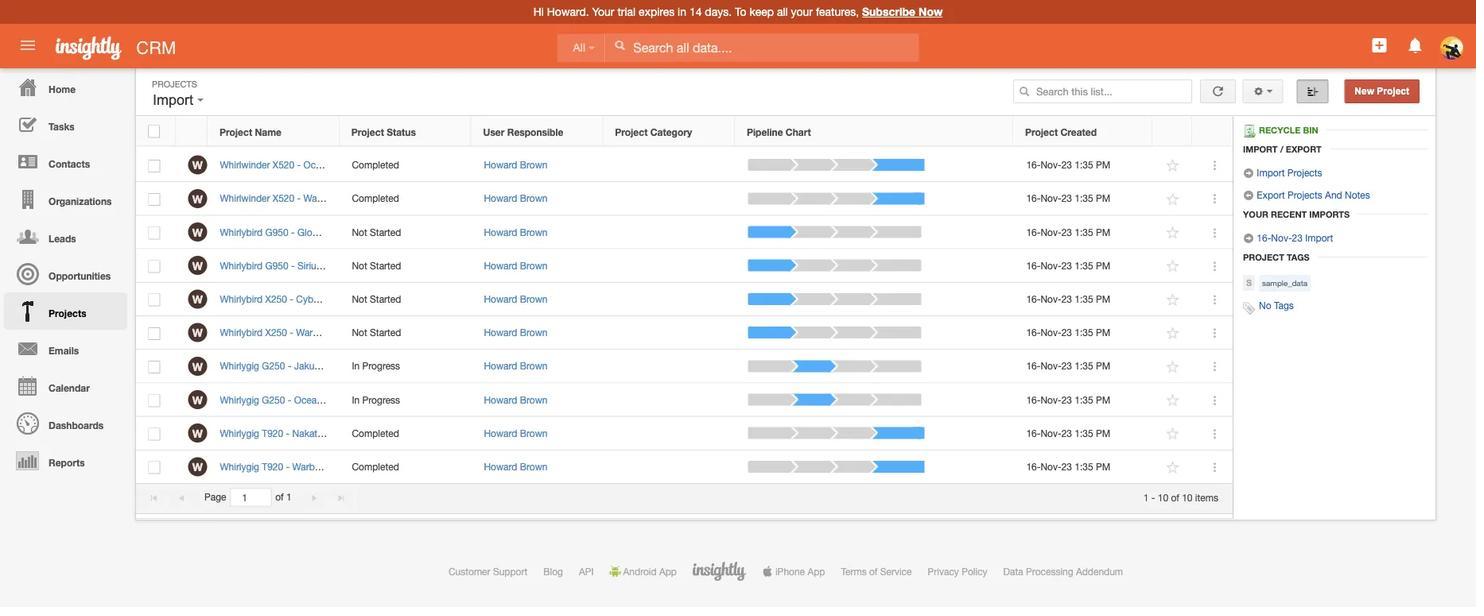 Task type: locate. For each thing, give the bounding box(es) containing it.
row
[[136, 117, 1232, 147]]

w link for whirlybird g950 - globex - albert lee
[[188, 223, 207, 242]]

2 progress from the top
[[362, 394, 400, 406]]

of
[[275, 492, 284, 503], [1171, 492, 1179, 503], [869, 566, 878, 577]]

1:35
[[1075, 159, 1093, 171], [1075, 193, 1093, 204], [1075, 227, 1093, 238], [1075, 260, 1093, 271], [1075, 294, 1093, 305], [1075, 327, 1093, 338], [1075, 361, 1093, 372], [1075, 394, 1093, 406], [1075, 428, 1093, 439], [1075, 461, 1093, 473]]

1 whirlygig from the top
[[220, 361, 259, 372]]

user responsible
[[483, 126, 563, 138]]

industries down systems
[[341, 327, 383, 338]]

0 vertical spatial progress
[[362, 361, 400, 372]]

whirlygig t920 - nakatomi trading corp. - samantha wright
[[220, 428, 477, 439]]

10 16-nov-23 1:35 pm from the top
[[1026, 461, 1110, 473]]

in progress for barbara
[[352, 361, 400, 372]]

not for -
[[352, 227, 367, 238]]

0 horizontal spatial export
[[1257, 189, 1285, 200]]

howard brown for lane
[[484, 361, 548, 372]]

nov- for miyazaki
[[1041, 461, 1061, 473]]

circle arrow left image
[[1243, 190, 1254, 201]]

not started cell for lee
[[340, 216, 472, 249]]

1 vertical spatial oceanic
[[294, 394, 329, 406]]

- up whirlygig g250 - jakubowski llc - barbara lane
[[290, 327, 293, 338]]

g950 left globex
[[265, 227, 288, 238]]

not started cell up carlos
[[340, 283, 472, 317]]

follow image for smith
[[1165, 326, 1181, 341]]

10 w link from the top
[[188, 458, 207, 477]]

3 follow image from the top
[[1165, 460, 1181, 475]]

4 howard brown from the top
[[484, 260, 548, 271]]

3 not started from the top
[[352, 294, 401, 305]]

barbara
[[374, 361, 408, 372]]

your left the trial on the left of the page
[[592, 5, 614, 18]]

4 not started cell from the top
[[340, 317, 472, 350]]

completed down whirlygig t920 - nakatomi trading corp. - samantha wright link
[[352, 461, 399, 473]]

6 howard brown from the top
[[484, 327, 548, 338]]

circle arrow right image
[[1243, 168, 1254, 179]]

howard for nicole
[[484, 294, 517, 305]]

albert
[[337, 227, 362, 238]]

1 horizontal spatial your
[[1243, 209, 1269, 220]]

0 horizontal spatial app
[[659, 566, 677, 577]]

oceanic up whirlwinder x520 - warbucks industries - roger mills
[[303, 159, 339, 171]]

nov-
[[1041, 159, 1061, 171], [1041, 193, 1061, 204], [1041, 227, 1061, 238], [1271, 232, 1292, 243], [1041, 260, 1061, 271], [1041, 294, 1061, 305], [1041, 327, 1061, 338], [1041, 361, 1061, 372], [1041, 394, 1061, 406], [1041, 428, 1061, 439], [1041, 461, 1061, 473]]

2 in progress cell from the top
[[340, 384, 472, 417]]

completed down project status
[[352, 159, 399, 171]]

w link for whirlwinder x520 - oceanic airlines - cynthia allen
[[188, 156, 207, 175]]

x250 up whirlygig g250 - jakubowski llc - barbara lane
[[265, 327, 287, 338]]

0 vertical spatial industries
[[349, 193, 390, 204]]

search image
[[1019, 86, 1030, 97]]

whirlybird g950 - sirius corp. - tina martin link
[[220, 260, 412, 271]]

w link for whirlybird x250 - cyberdyne systems corp. - nicole gomez
[[188, 290, 207, 309]]

- left "nicole" in the left of the page
[[411, 294, 415, 305]]

x520
[[273, 159, 294, 171], [273, 193, 294, 204]]

whirlygig g250 - oceanic airlines - mark sakda
[[220, 394, 423, 406]]

show sidebar image
[[1307, 86, 1318, 97]]

cynthia
[[381, 159, 414, 171]]

1 cell from the top
[[604, 149, 736, 182]]

corp. right trading
[[370, 428, 394, 439]]

16-nov-23 1:35 pm cell for miyazaki
[[1014, 451, 1153, 484]]

2 x250 from the top
[[265, 327, 287, 338]]

2 horizontal spatial of
[[1171, 492, 1179, 503]]

completed cell down the cynthia
[[340, 182, 472, 216]]

of right terms
[[869, 566, 878, 577]]

2 vertical spatial follow image
[[1165, 460, 1181, 475]]

6 howard brown link from the top
[[484, 327, 548, 338]]

6 brown from the top
[[520, 327, 548, 338]]

23 for smith
[[1061, 327, 1072, 338]]

leads link
[[4, 218, 127, 255]]

warbucks down nakatomi
[[292, 461, 335, 473]]

dashboards
[[49, 420, 104, 431]]

- left samantha
[[396, 428, 400, 439]]

1 vertical spatial corp.
[[384, 294, 408, 305]]

1 vertical spatial industries
[[341, 327, 383, 338]]

g950 left the sirius
[[265, 260, 288, 271]]

not started down lee
[[352, 260, 401, 271]]

whirlybird x250 - cyberdyne systems corp. - nicole gomez link
[[220, 294, 485, 305]]

- left the sirius
[[291, 260, 295, 271]]

3 howard brown from the top
[[484, 227, 548, 238]]

- right llc on the bottom
[[367, 361, 371, 372]]

app right android
[[659, 566, 677, 577]]

w link for whirlygig t920 - warbucks industries - wayne miyazaki
[[188, 458, 207, 477]]

cog image
[[1253, 86, 1264, 97]]

3 started from the top
[[370, 294, 401, 305]]

project down circle arrow right image
[[1243, 252, 1284, 262]]

w row
[[136, 149, 1233, 182], [136, 182, 1233, 216], [136, 216, 1233, 249], [136, 249, 1233, 283], [136, 283, 1233, 317], [136, 317, 1233, 350], [136, 350, 1233, 384], [136, 384, 1233, 417], [136, 417, 1233, 451], [136, 451, 1233, 484]]

your recent imports
[[1243, 209, 1350, 220]]

martin
[[377, 260, 404, 271]]

not started cell
[[340, 216, 472, 249], [340, 249, 472, 283], [340, 283, 472, 317], [340, 317, 472, 350]]

2 g250 from the top
[[262, 394, 285, 406]]

None checkbox
[[148, 125, 160, 138], [148, 260, 160, 273], [148, 361, 160, 374], [148, 125, 160, 138], [148, 260, 160, 273], [148, 361, 160, 374]]

import right circle arrow right icon
[[1257, 167, 1285, 178]]

whirlygig t920 - warbucks industries - wayne miyazaki
[[220, 461, 457, 473]]

7 howard brown from the top
[[484, 361, 548, 372]]

0 vertical spatial in
[[352, 361, 360, 372]]

to
[[735, 5, 746, 18]]

2 vertical spatial corp.
[[370, 428, 394, 439]]

16-nov-23 1:35 pm for lane
[[1026, 361, 1110, 372]]

0 vertical spatial whirlwinder
[[220, 159, 270, 171]]

0 vertical spatial your
[[592, 5, 614, 18]]

g250 for jakubowski
[[262, 361, 285, 372]]

not started down tina
[[352, 294, 401, 305]]

0 vertical spatial g250
[[262, 361, 285, 372]]

globex
[[297, 227, 328, 238]]

4 w link from the top
[[188, 256, 207, 275]]

4 whirlygig from the top
[[220, 461, 259, 473]]

8 pm from the top
[[1096, 394, 1110, 406]]

nov- for smith
[[1041, 327, 1061, 338]]

1 vertical spatial warbucks
[[296, 327, 339, 338]]

5 pm from the top
[[1096, 294, 1110, 305]]

6 1:35 from the top
[[1075, 327, 1093, 338]]

2 vertical spatial warbucks
[[292, 461, 335, 473]]

7 brown from the top
[[520, 361, 548, 372]]

23 for allen
[[1061, 159, 1072, 171]]

1 vertical spatial g950
[[265, 260, 288, 271]]

follow image for samantha
[[1165, 427, 1181, 442]]

0 vertical spatial export
[[1286, 144, 1322, 154]]

2 not started from the top
[[352, 260, 401, 271]]

2 not started cell from the top
[[340, 249, 472, 283]]

project left status
[[351, 126, 384, 138]]

nov- for lane
[[1041, 361, 1061, 372]]

of 1
[[275, 492, 292, 503]]

1 vertical spatial t920
[[262, 461, 283, 473]]

project category
[[615, 126, 692, 138]]

6 w link from the top
[[188, 323, 207, 342]]

whirlygig g250 - jakubowski llc - barbara lane link
[[220, 361, 439, 372]]

Search all data.... text field
[[605, 33, 919, 62]]

1 horizontal spatial 1
[[1143, 492, 1149, 503]]

cell for nicole
[[604, 283, 736, 317]]

1 right 1 field
[[286, 492, 292, 503]]

app right iphone
[[808, 566, 825, 577]]

1 pm from the top
[[1096, 159, 1110, 171]]

1 vertical spatial g250
[[262, 394, 285, 406]]

in progress cell
[[340, 350, 472, 384], [340, 384, 472, 417]]

nicole
[[417, 294, 444, 305]]

project
[[1377, 86, 1409, 97], [220, 126, 252, 138], [351, 126, 384, 138], [615, 126, 648, 138], [1025, 126, 1058, 138], [1243, 252, 1284, 262]]

7 16-nov-23 1:35 pm from the top
[[1026, 361, 1110, 372]]

2 pm from the top
[[1096, 193, 1110, 204]]

started down martin
[[370, 294, 401, 305]]

4 brown from the top
[[520, 260, 548, 271]]

1 10 from the left
[[1158, 492, 1168, 503]]

10 pm from the top
[[1096, 461, 1110, 473]]

t920 up "of 1"
[[262, 461, 283, 473]]

5 howard brown from the top
[[484, 294, 548, 305]]

started
[[370, 227, 401, 238], [370, 260, 401, 271], [370, 294, 401, 305], [370, 327, 401, 338]]

9 pm from the top
[[1096, 428, 1110, 439]]

completed down mark
[[352, 428, 399, 439]]

7 follow image from the top
[[1165, 427, 1181, 442]]

started down lee
[[370, 260, 401, 271]]

of right 1 field
[[275, 492, 284, 503]]

warbucks for x250
[[296, 327, 339, 338]]

brown for mills
[[520, 193, 548, 204]]

brown
[[520, 159, 548, 171], [520, 193, 548, 204], [520, 227, 548, 238], [520, 260, 548, 271], [520, 294, 548, 305], [520, 327, 548, 338], [520, 361, 548, 372], [520, 394, 548, 406], [520, 428, 548, 439], [520, 461, 548, 473]]

5 16-nov-23 1:35 pm cell from the top
[[1014, 283, 1153, 317]]

16-nov-23 import link
[[1243, 232, 1333, 244]]

1 1 from the left
[[286, 492, 292, 503]]

- left mark
[[365, 394, 369, 406]]

in progress cell down barbara
[[340, 384, 472, 417]]

customer support link
[[448, 566, 527, 577]]

2 in progress from the top
[[352, 394, 400, 406]]

1 not from the top
[[352, 227, 367, 238]]

trial
[[618, 5, 636, 18]]

whirlybird x250 - warbucks industries - carlos smith
[[220, 327, 447, 338]]

import for import projects
[[1257, 167, 1285, 178]]

import down crm
[[153, 92, 197, 108]]

export
[[1286, 144, 1322, 154], [1257, 189, 1285, 200]]

whirlwinder x520 - oceanic airlines - cynthia allen link
[[220, 159, 445, 171]]

- up whirlwinder x520 - warbucks industries - roger mills
[[297, 159, 301, 171]]

not started cell down 'roger'
[[340, 216, 472, 249]]

privacy policy link
[[928, 566, 987, 577]]

whirlwinder down the project name
[[220, 159, 270, 171]]

0 vertical spatial follow image
[[1165, 360, 1181, 375]]

2 w from the top
[[192, 192, 203, 205]]

1 vertical spatial follow image
[[1165, 393, 1181, 408]]

2 16-nov-23 1:35 pm cell from the top
[[1014, 182, 1153, 216]]

not up llc on the bottom
[[352, 327, 367, 338]]

refresh list image
[[1210, 86, 1226, 97]]

industries up lee
[[349, 193, 390, 204]]

airlines up whirlwinder x520 - warbucks industries - roger mills link
[[341, 159, 372, 171]]

progress down barbara
[[362, 394, 400, 406]]

1 w from the top
[[192, 159, 203, 172]]

2 g950 from the top
[[265, 260, 288, 271]]

not started
[[352, 227, 401, 238], [352, 260, 401, 271], [352, 294, 401, 305], [352, 327, 401, 338]]

warbucks down 'whirlwinder x520 - oceanic airlines - cynthia allen' on the left of the page
[[303, 193, 346, 204]]

row containing project name
[[136, 117, 1232, 147]]

- left 'roger'
[[393, 193, 397, 204]]

in for llc
[[352, 361, 360, 372]]

in for airlines
[[352, 394, 360, 406]]

no tags
[[1259, 300, 1294, 311]]

7 cell from the top
[[604, 350, 736, 384]]

4 16-nov-23 1:35 pm cell from the top
[[1014, 249, 1153, 283]]

not
[[352, 227, 367, 238], [352, 260, 367, 271], [352, 294, 367, 305], [352, 327, 367, 338]]

0 horizontal spatial 1
[[286, 492, 292, 503]]

5 w link from the top
[[188, 290, 207, 309]]

None checkbox
[[148, 160, 160, 173], [148, 193, 160, 206], [148, 227, 160, 240], [148, 294, 160, 307], [148, 328, 160, 340], [148, 395, 160, 407], [148, 428, 160, 441], [148, 462, 160, 475], [148, 160, 160, 173], [148, 193, 160, 206], [148, 227, 160, 240], [148, 294, 160, 307], [148, 328, 160, 340], [148, 395, 160, 407], [148, 428, 160, 441], [148, 462, 160, 475]]

iphone app
[[775, 566, 825, 577]]

1 vertical spatial export
[[1257, 189, 1285, 200]]

1 vertical spatial whirlwinder
[[220, 193, 270, 204]]

in progress cell for sakda
[[340, 384, 472, 417]]

navigation containing home
[[0, 68, 127, 480]]

warbucks down cyberdyne
[[296, 327, 339, 338]]

23 for martin
[[1061, 260, 1072, 271]]

0 vertical spatial oceanic
[[303, 159, 339, 171]]

8 cell from the top
[[604, 384, 736, 417]]

pm for miyazaki
[[1096, 461, 1110, 473]]

warbucks
[[303, 193, 346, 204], [296, 327, 339, 338], [292, 461, 335, 473]]

completed for wayne
[[352, 461, 399, 473]]

export down bin
[[1286, 144, 1322, 154]]

0 horizontal spatial 10
[[1158, 492, 1168, 503]]

w link
[[188, 156, 207, 175], [188, 189, 207, 208], [188, 223, 207, 242], [188, 256, 207, 275], [188, 290, 207, 309], [188, 323, 207, 342], [188, 357, 207, 376], [188, 390, 207, 410], [188, 424, 207, 443], [188, 458, 207, 477]]

project left category
[[615, 126, 648, 138]]

terms of service link
[[841, 566, 912, 577]]

1 howard brown from the top
[[484, 159, 548, 171]]

2 cell from the top
[[604, 182, 736, 216]]

not left martin
[[352, 260, 367, 271]]

whirlygig g250 - jakubowski llc - barbara lane
[[220, 361, 431, 372]]

0 vertical spatial x520
[[273, 159, 294, 171]]

airlines
[[341, 159, 372, 171], [332, 394, 363, 406]]

1 vertical spatial airlines
[[332, 394, 363, 406]]

started up martin
[[370, 227, 401, 238]]

0 vertical spatial warbucks
[[303, 193, 346, 204]]

- down whirlygig g250 - jakubowski llc - barbara lane
[[288, 394, 291, 406]]

brown for sakda
[[520, 394, 548, 406]]

corp. right systems
[[384, 294, 408, 305]]

project left the name
[[220, 126, 252, 138]]

1 x250 from the top
[[265, 294, 287, 305]]

in left mark
[[352, 394, 360, 406]]

x520 down the name
[[273, 159, 294, 171]]

g950 for globex
[[265, 227, 288, 238]]

notes
[[1345, 189, 1370, 200]]

6 follow image from the top
[[1165, 326, 1181, 341]]

1 whirlybird from the top
[[220, 227, 263, 238]]

6 w from the top
[[192, 327, 203, 340]]

x520 for warbucks
[[273, 193, 294, 204]]

import inside button
[[153, 92, 197, 108]]

16- for martin
[[1026, 260, 1041, 271]]

- left tina
[[350, 260, 354, 271]]

oceanic up nakatomi
[[294, 394, 329, 406]]

row group
[[136, 149, 1233, 484]]

in left barbara
[[352, 361, 360, 372]]

8 howard brown link from the top
[[484, 394, 548, 406]]

x250 for cyberdyne
[[265, 294, 287, 305]]

t920 left nakatomi
[[262, 428, 283, 439]]

data
[[1003, 566, 1023, 577]]

1 g250 from the top
[[262, 361, 285, 372]]

started for tina
[[370, 260, 401, 271]]

progress up mark
[[362, 361, 400, 372]]

emails link
[[4, 330, 127, 367]]

wright
[[449, 428, 477, 439]]

1 not started cell from the top
[[340, 216, 472, 249]]

cell for martin
[[604, 249, 736, 283]]

oceanic
[[303, 159, 339, 171], [294, 394, 329, 406]]

howard brown for samantha
[[484, 428, 548, 439]]

in progress up mark
[[352, 361, 400, 372]]

in progress cell up sakda in the left of the page
[[340, 350, 472, 384]]

of left items
[[1171, 492, 1179, 503]]

data processing addendum link
[[1003, 566, 1123, 577]]

sakda
[[396, 394, 423, 406]]

not started cell up barbara
[[340, 317, 472, 350]]

1 in progress cell from the top
[[340, 350, 472, 384]]

- left the wayne
[[382, 461, 386, 473]]

1 16-nov-23 1:35 pm from the top
[[1026, 159, 1110, 171]]

follow image for miyazaki
[[1165, 460, 1181, 475]]

6 16-nov-23 1:35 pm from the top
[[1026, 327, 1110, 338]]

customer
[[448, 566, 490, 577]]

cell for lane
[[604, 350, 736, 384]]

9 howard brown from the top
[[484, 428, 548, 439]]

w for whirlygig g250 - oceanic airlines - mark sakda
[[192, 394, 203, 407]]

howard for samantha
[[484, 428, 517, 439]]

8 16-nov-23 1:35 pm from the top
[[1026, 394, 1110, 406]]

project left created
[[1025, 126, 1058, 138]]

keep
[[749, 5, 774, 18]]

2 vertical spatial industries
[[338, 461, 379, 473]]

import left the '/'
[[1243, 144, 1278, 154]]

2 t920 from the top
[[262, 461, 283, 473]]

completed cell
[[340, 149, 472, 182], [340, 182, 472, 216], [340, 417, 472, 451], [340, 451, 472, 484]]

1 vertical spatial x250
[[265, 327, 287, 338]]

16-nov-23 1:35 pm cell for samantha
[[1014, 417, 1153, 451]]

1 horizontal spatial app
[[808, 566, 825, 577]]

4 howard brown link from the top
[[484, 260, 548, 271]]

0 vertical spatial x250
[[265, 294, 287, 305]]

your down circle arrow left icon
[[1243, 209, 1269, 220]]

1 follow image from the top
[[1165, 360, 1181, 375]]

not started up tina
[[352, 227, 401, 238]]

16-nov-23 1:35 pm cell for martin
[[1014, 249, 1153, 283]]

not for industries
[[352, 327, 367, 338]]

app
[[659, 566, 677, 577], [808, 566, 825, 577]]

howard brown link for nicole
[[484, 294, 548, 305]]

pm for martin
[[1096, 260, 1110, 271]]

16- for smith
[[1026, 327, 1041, 338]]

started up barbara
[[370, 327, 401, 338]]

2 not from the top
[[352, 260, 367, 271]]

1 vertical spatial x520
[[273, 193, 294, 204]]

whirlwinder for whirlwinder x520 - warbucks industries - roger mills
[[220, 193, 270, 204]]

5 howard from the top
[[484, 294, 517, 305]]

recycle bin link
[[1243, 125, 1326, 138]]

industries
[[349, 193, 390, 204], [341, 327, 383, 338], [338, 461, 379, 473]]

2 completed from the top
[[352, 193, 399, 204]]

whirlybird for whirlybird g950 - globex - albert lee
[[220, 227, 263, 238]]

2 howard brown link from the top
[[484, 193, 548, 204]]

4 not started from the top
[[352, 327, 401, 338]]

nov- for samantha
[[1041, 428, 1061, 439]]

4 completed from the top
[[352, 461, 399, 473]]

2 whirlygig from the top
[[220, 394, 259, 406]]

cell for smith
[[604, 317, 736, 350]]

brown for martin
[[520, 260, 548, 271]]

user
[[483, 126, 505, 138]]

not started for -
[[352, 294, 401, 305]]

2 x520 from the top
[[273, 193, 294, 204]]

lane
[[410, 361, 431, 372]]

0 vertical spatial airlines
[[341, 159, 372, 171]]

1 vertical spatial in
[[352, 394, 360, 406]]

10
[[1158, 492, 1168, 503], [1182, 492, 1193, 503]]

1 vertical spatial your
[[1243, 209, 1269, 220]]

completed cell up 'roger'
[[340, 149, 472, 182]]

3 completed cell from the top
[[340, 417, 472, 451]]

completed up lee
[[352, 193, 399, 204]]

brown for allen
[[520, 159, 548, 171]]

g250 left jakubowski
[[262, 361, 285, 372]]

whirlygig for whirlygig t920 - nakatomi trading corp. - samantha wright
[[220, 428, 259, 439]]

pm for mills
[[1096, 193, 1110, 204]]

-
[[297, 159, 301, 171], [375, 159, 379, 171], [297, 193, 301, 204], [393, 193, 397, 204], [291, 227, 295, 238], [331, 227, 334, 238], [291, 260, 295, 271], [350, 260, 354, 271], [290, 294, 293, 305], [411, 294, 415, 305], [290, 327, 293, 338], [386, 327, 389, 338], [288, 361, 291, 372], [367, 361, 371, 372], [288, 394, 291, 406], [365, 394, 369, 406], [286, 428, 290, 439], [396, 428, 400, 439], [286, 461, 290, 473], [382, 461, 386, 473], [1151, 492, 1155, 503]]

project for project status
[[351, 126, 384, 138]]

your
[[592, 5, 614, 18], [1243, 209, 1269, 220]]

corp. right the sirius
[[324, 260, 348, 271]]

2 app from the left
[[808, 566, 825, 577]]

whirlwinder up whirlybird g950 - globex - albert lee
[[220, 193, 270, 204]]

import / export
[[1243, 144, 1322, 154]]

0 vertical spatial t920
[[262, 428, 283, 439]]

7 16-nov-23 1:35 pm cell from the top
[[1014, 350, 1153, 384]]

3 w link from the top
[[188, 223, 207, 242]]

23 for sakda
[[1061, 394, 1072, 406]]

cell for mills
[[604, 182, 736, 216]]

follow image
[[1165, 360, 1181, 375], [1165, 393, 1181, 408], [1165, 460, 1181, 475]]

4 1:35 from the top
[[1075, 260, 1093, 271]]

not up tina
[[352, 227, 367, 238]]

0 vertical spatial g950
[[265, 227, 288, 238]]

1 in progress from the top
[[352, 361, 400, 372]]

project for project tags
[[1243, 252, 1284, 262]]

project for project name
[[220, 126, 252, 138]]

completed cell for wayne
[[340, 451, 472, 484]]

2 1 from the left
[[1143, 492, 1149, 503]]

2 16-nov-23 1:35 pm from the top
[[1026, 193, 1110, 204]]

not started cell up "nicole" in the left of the page
[[340, 249, 472, 283]]

2 started from the top
[[370, 260, 401, 271]]

2 howard from the top
[[484, 193, 517, 204]]

x520 up whirlybird g950 - globex - albert lee
[[273, 193, 294, 204]]

not down tina
[[352, 294, 367, 305]]

10 cell from the top
[[604, 451, 736, 484]]

0 vertical spatial in progress
[[352, 361, 400, 372]]

16- for nicole
[[1026, 294, 1041, 305]]

16-nov-23 1:35 pm for sakda
[[1026, 394, 1110, 406]]

x250 left cyberdyne
[[265, 294, 287, 305]]

name
[[255, 126, 282, 138]]

16-nov-23 1:35 pm cell for lane
[[1014, 350, 1153, 384]]

0 horizontal spatial of
[[275, 492, 284, 503]]

9 howard brown link from the top
[[484, 428, 548, 439]]

10 brown from the top
[[520, 461, 548, 473]]

1 - 10 of 10 items
[[1143, 492, 1218, 503]]

pm for lane
[[1096, 361, 1110, 372]]

iphone
[[775, 566, 805, 577]]

16-nov-23 1:35 pm cell
[[1014, 149, 1153, 182], [1014, 182, 1153, 216], [1014, 216, 1153, 249], [1014, 249, 1153, 283], [1014, 283, 1153, 317], [1014, 317, 1153, 350], [1014, 350, 1153, 384], [1014, 384, 1153, 417], [1014, 417, 1153, 451], [1014, 451, 1153, 484]]

nov- for mills
[[1041, 193, 1061, 204]]

navigation
[[0, 68, 127, 480]]

howard brown link for smith
[[484, 327, 548, 338]]

8 1:35 from the top
[[1075, 394, 1093, 406]]

2 howard brown from the top
[[484, 193, 548, 204]]

6 pm from the top
[[1096, 327, 1110, 338]]

export right circle arrow left icon
[[1257, 189, 1285, 200]]

g250 down whirlygig g250 - jakubowski llc - barbara lane
[[262, 394, 285, 406]]

g250
[[262, 361, 285, 372], [262, 394, 285, 406]]

whirlybird g950 - sirius corp. - tina martin
[[220, 260, 404, 271]]

1 vertical spatial in progress
[[352, 394, 400, 406]]

import
[[153, 92, 197, 108], [1243, 144, 1278, 154], [1257, 167, 1285, 178], [1305, 232, 1333, 243]]

completed cell up the wayne
[[340, 417, 472, 451]]

project created
[[1025, 126, 1097, 138]]

8 howard from the top
[[484, 394, 517, 406]]

follow image
[[1165, 158, 1181, 173], [1165, 192, 1181, 207], [1165, 225, 1181, 241], [1165, 259, 1181, 274], [1165, 293, 1181, 308], [1165, 326, 1181, 341], [1165, 427, 1181, 442]]

1 brown from the top
[[520, 159, 548, 171]]

mark
[[372, 394, 393, 406]]

airlines for completed
[[341, 159, 372, 171]]

pm
[[1096, 159, 1110, 171], [1096, 193, 1110, 204], [1096, 227, 1110, 238], [1096, 260, 1110, 271], [1096, 294, 1110, 305], [1096, 327, 1110, 338], [1096, 361, 1110, 372], [1096, 394, 1110, 406], [1096, 428, 1110, 439], [1096, 461, 1110, 473]]

2 w row from the top
[[136, 182, 1233, 216]]

cell
[[604, 149, 736, 182], [604, 182, 736, 216], [604, 216, 736, 249], [604, 249, 736, 283], [604, 283, 736, 317], [604, 317, 736, 350], [604, 350, 736, 384], [604, 384, 736, 417], [604, 417, 736, 451], [604, 451, 736, 484]]

0 horizontal spatial your
[[592, 5, 614, 18]]

whirlygig for whirlygig t920 - warbucks industries - wayne miyazaki
[[220, 461, 259, 473]]

all link
[[557, 34, 605, 62]]

1 vertical spatial progress
[[362, 394, 400, 406]]

1 horizontal spatial 10
[[1182, 492, 1193, 503]]

in progress down barbara
[[352, 394, 400, 406]]

not started down systems
[[352, 327, 401, 338]]

howard brown for miyazaki
[[484, 461, 548, 473]]

industries down whirlygig t920 - nakatomi trading corp. - samantha wright link
[[338, 461, 379, 473]]

1 left items
[[1143, 492, 1149, 503]]

- left nakatomi
[[286, 428, 290, 439]]

brown for samantha
[[520, 428, 548, 439]]

projects link
[[4, 293, 127, 330]]

- left cyberdyne
[[290, 294, 293, 305]]

project status
[[351, 126, 416, 138]]

app for iphone app
[[808, 566, 825, 577]]



Task type: describe. For each thing, give the bounding box(es) containing it.
recycle
[[1259, 125, 1301, 135]]

- left albert
[[331, 227, 334, 238]]

no
[[1259, 300, 1271, 311]]

w for whirlybird x250 - warbucks industries - carlos smith
[[192, 327, 203, 340]]

expires
[[639, 5, 675, 18]]

howard brown for sakda
[[484, 394, 548, 406]]

contacts link
[[4, 143, 127, 181]]

opportunities link
[[4, 255, 127, 293]]

hi howard. your trial expires in 14 days. to keep all your features, subscribe now
[[533, 5, 943, 18]]

recycle bin
[[1259, 125, 1318, 135]]

dashboards link
[[4, 405, 127, 442]]

customer support
[[448, 566, 527, 577]]

responsible
[[507, 126, 563, 138]]

cell for miyazaki
[[604, 451, 736, 484]]

- left globex
[[291, 227, 295, 238]]

projects up emails link
[[49, 308, 86, 319]]

not for systems
[[352, 294, 367, 305]]

16-nov-23 1:35 pm cell for mills
[[1014, 182, 1153, 216]]

- left carlos
[[386, 327, 389, 338]]

pipeline chart
[[747, 126, 811, 138]]

terms of service
[[841, 566, 912, 577]]

23 for lane
[[1061, 361, 1072, 372]]

project tags
[[1243, 252, 1310, 262]]

cell for samantha
[[604, 417, 736, 451]]

import down imports at the top right
[[1305, 232, 1333, 243]]

llc
[[347, 361, 365, 372]]

organizations
[[49, 196, 112, 207]]

howard.
[[547, 5, 589, 18]]

miyazaki
[[420, 461, 457, 473]]

and
[[1325, 189, 1342, 200]]

status
[[387, 126, 416, 138]]

w for whirlybird g950 - sirius corp. - tina martin
[[192, 259, 203, 273]]

new project link
[[1344, 80, 1420, 103]]

16-nov-23 1:35 pm for miyazaki
[[1026, 461, 1110, 473]]

howard for sakda
[[484, 394, 517, 406]]

whirlwinder x520 - oceanic airlines - cynthia allen
[[220, 159, 437, 171]]

iphone app link
[[762, 566, 825, 577]]

3 follow image from the top
[[1165, 225, 1181, 241]]

follow image for lane
[[1165, 360, 1181, 375]]

export projects and notes
[[1254, 189, 1370, 200]]

in progress cell for lane
[[340, 350, 472, 384]]

systems
[[345, 294, 382, 305]]

whirlybird for whirlybird x250 - cyberdyne systems corp. - nicole gomez
[[220, 294, 263, 305]]

1:35 for sakda
[[1075, 394, 1093, 406]]

w link for whirlwinder x520 - warbucks industries - roger mills
[[188, 189, 207, 208]]

days.
[[705, 5, 732, 18]]

howard brown link for allen
[[484, 159, 548, 171]]

privacy policy
[[928, 566, 987, 577]]

- left items
[[1151, 492, 1155, 503]]

w link for whirlygig t920 - nakatomi trading corp. - samantha wright
[[188, 424, 207, 443]]

progress for barbara
[[362, 361, 400, 372]]

howard brown for nicole
[[484, 294, 548, 305]]

warbucks for x520
[[303, 193, 346, 204]]

/
[[1280, 144, 1283, 154]]

whirlygig t920 - nakatomi trading corp. - samantha wright link
[[220, 428, 484, 439]]

data processing addendum
[[1003, 566, 1123, 577]]

howard brown for smith
[[484, 327, 548, 338]]

6 w row from the top
[[136, 317, 1233, 350]]

Search this list... text field
[[1013, 80, 1192, 103]]

smith
[[422, 327, 447, 338]]

howard for lane
[[484, 361, 517, 372]]

w link for whirlybird x250 - warbucks industries - carlos smith
[[188, 323, 207, 342]]

- left jakubowski
[[288, 361, 291, 372]]

support
[[493, 566, 527, 577]]

t920 for nakatomi
[[262, 428, 283, 439]]

- left the cynthia
[[375, 159, 379, 171]]

1 horizontal spatial export
[[1286, 144, 1322, 154]]

pm for nicole
[[1096, 294, 1110, 305]]

1 field
[[231, 489, 271, 506]]

warbucks for t920
[[292, 461, 335, 473]]

whirlybird g950 - globex - albert lee
[[220, 227, 381, 238]]

projects up your recent imports
[[1288, 189, 1322, 200]]

16-nov-23 1:35 pm cell for smith
[[1014, 317, 1153, 350]]

3 cell from the top
[[604, 216, 736, 249]]

4 w row from the top
[[136, 249, 1233, 283]]

privacy
[[928, 566, 959, 577]]

2 10 from the left
[[1182, 492, 1193, 503]]

not for corp.
[[352, 260, 367, 271]]

1:35 for allen
[[1075, 159, 1093, 171]]

notifications image
[[1406, 36, 1425, 55]]

organizations link
[[4, 181, 127, 218]]

16-nov-23 1:35 pm cell for allen
[[1014, 149, 1153, 182]]

created
[[1061, 126, 1097, 138]]

not started for lee
[[352, 227, 401, 238]]

in
[[678, 5, 686, 18]]

category
[[650, 126, 692, 138]]

tina
[[357, 260, 375, 271]]

now
[[919, 5, 943, 18]]

sirius
[[297, 260, 321, 271]]

oceanic for x520
[[303, 159, 339, 171]]

cyberdyne
[[296, 294, 342, 305]]

w for whirlwinder x520 - oceanic airlines - cynthia allen
[[192, 159, 203, 172]]

no tags link
[[1259, 300, 1294, 311]]

bin
[[1303, 125, 1318, 135]]

leads
[[49, 233, 76, 244]]

import button
[[149, 88, 208, 112]]

8 w row from the top
[[136, 384, 1233, 417]]

16-nov-23 1:35 pm for samantha
[[1026, 428, 1110, 439]]

project name
[[220, 126, 282, 138]]

0 vertical spatial corp.
[[324, 260, 348, 271]]

api link
[[579, 566, 594, 577]]

import projects link
[[1243, 167, 1322, 179]]

16-nov-23 1:35 pm cell for nicole
[[1014, 283, 1153, 317]]

roger
[[399, 193, 425, 204]]

hi
[[533, 5, 544, 18]]

whirlybird x250 - warbucks industries - carlos smith link
[[220, 327, 455, 338]]

3 howard from the top
[[484, 227, 517, 238]]

brown for nicole
[[520, 294, 548, 305]]

jakubowski
[[294, 361, 345, 372]]

reports link
[[4, 442, 127, 480]]

processing
[[1026, 566, 1073, 577]]

whirlybird for whirlybird x250 - warbucks industries - carlos smith
[[220, 327, 263, 338]]

white image
[[614, 40, 625, 51]]

16-nov-23 1:35 pm for allen
[[1026, 159, 1110, 171]]

16- for mills
[[1026, 193, 1041, 204]]

whirlwinder x520 - warbucks industries - roger mills
[[220, 193, 447, 204]]

whirlybird for whirlybird g950 - sirius corp. - tina martin
[[220, 260, 263, 271]]

10 w row from the top
[[136, 451, 1233, 484]]

started for lee
[[370, 227, 401, 238]]

gomez
[[447, 294, 477, 305]]

1 w row from the top
[[136, 149, 1233, 182]]

all
[[777, 5, 788, 18]]

3 brown from the top
[[520, 227, 548, 238]]

w for whirlybird x250 - cyberdyne systems corp. - nicole gomez
[[192, 293, 203, 306]]

3 1:35 from the top
[[1075, 227, 1093, 238]]

not started cell for -
[[340, 283, 472, 317]]

started for carlos
[[370, 327, 401, 338]]

completed cell for -
[[340, 417, 472, 451]]

7 w row from the top
[[136, 350, 1233, 384]]

1:35 for nicole
[[1075, 294, 1093, 305]]

new project
[[1355, 86, 1409, 97]]

emails
[[49, 345, 79, 356]]

crm
[[136, 37, 176, 58]]

service
[[880, 566, 912, 577]]

import projects
[[1254, 167, 1322, 178]]

3 pm from the top
[[1096, 227, 1110, 238]]

industries for wayne
[[338, 461, 379, 473]]

pm for samantha
[[1096, 428, 1110, 439]]

16- for samantha
[[1026, 428, 1041, 439]]

23 for samantha
[[1061, 428, 1072, 439]]

3 w row from the top
[[136, 216, 1233, 249]]

android app link
[[610, 566, 677, 577]]

16-nov-23 1:35 pm cell for sakda
[[1014, 384, 1153, 417]]

project for project created
[[1025, 126, 1058, 138]]

3 howard brown link from the top
[[484, 227, 548, 238]]

contacts
[[49, 158, 90, 169]]

addendum
[[1076, 566, 1123, 577]]

follow image for nicole
[[1165, 293, 1181, 308]]

allen
[[416, 159, 437, 171]]

not started cell for tina
[[340, 249, 472, 283]]

projects down crm
[[152, 79, 197, 89]]

5 w row from the top
[[136, 283, 1233, 317]]

howard brown for mills
[[484, 193, 548, 204]]

projects up export projects and notes link
[[1287, 167, 1322, 178]]

cell for allen
[[604, 149, 736, 182]]

howard for allen
[[484, 159, 517, 171]]

wayne
[[388, 461, 417, 473]]

w for whirlygig t920 - nakatomi trading corp. - samantha wright
[[192, 427, 203, 440]]

not started cell for carlos
[[340, 317, 472, 350]]

sample_data
[[1262, 279, 1308, 288]]

x250 for warbucks
[[265, 327, 287, 338]]

completed cell for cynthia
[[340, 149, 472, 182]]

brown for smith
[[520, 327, 548, 338]]

nov- inside the 16-nov-23 import link
[[1271, 232, 1292, 243]]

g250 for oceanic
[[262, 394, 285, 406]]

follow image for sakda
[[1165, 393, 1181, 408]]

nakatomi
[[292, 428, 333, 439]]

corp. for not started
[[384, 294, 408, 305]]

w for whirlwinder x520 - warbucks industries - roger mills
[[192, 192, 203, 205]]

lee
[[365, 227, 381, 238]]

3 16-nov-23 1:35 pm cell from the top
[[1014, 216, 1153, 249]]

1:35 for samantha
[[1075, 428, 1093, 439]]

project right new at right
[[1377, 86, 1409, 97]]

9 w row from the top
[[136, 417, 1233, 451]]

row group containing w
[[136, 149, 1233, 484]]

imports
[[1309, 209, 1350, 220]]

16-nov-23 import
[[1254, 232, 1333, 243]]

android app
[[623, 566, 677, 577]]

in progress for mark
[[352, 394, 400, 406]]

samantha
[[403, 428, 446, 439]]

- up whirlybird g950 - globex - albert lee
[[297, 193, 301, 204]]

follow image for mills
[[1165, 192, 1181, 207]]

16-nov-23 1:35 pm for smith
[[1026, 327, 1110, 338]]

howard for mills
[[484, 193, 517, 204]]

subscribe now link
[[862, 5, 943, 18]]

w link for whirlybird g950 - sirius corp. - tina martin
[[188, 256, 207, 275]]

w for whirlygig g250 - jakubowski llc - barbara lane
[[192, 360, 203, 373]]

nov- for allen
[[1041, 159, 1061, 171]]

whirlybird x250 - cyberdyne systems corp. - nicole gomez
[[220, 294, 477, 305]]

3 16-nov-23 1:35 pm from the top
[[1026, 227, 1110, 238]]

howard for miyazaki
[[484, 461, 517, 473]]

circle arrow right image
[[1243, 233, 1254, 244]]

home
[[49, 84, 76, 95]]

completed cell for roger
[[340, 182, 472, 216]]

whirlygig g250 - oceanic airlines - mark sakda link
[[220, 394, 431, 406]]

oceanic for g250
[[294, 394, 329, 406]]

blog
[[543, 566, 563, 577]]

16-nov-23 1:35 pm for mills
[[1026, 193, 1110, 204]]

- up "of 1"
[[286, 461, 290, 473]]

1 horizontal spatial of
[[869, 566, 878, 577]]

api
[[579, 566, 594, 577]]

recent
[[1271, 209, 1307, 220]]

home link
[[4, 68, 127, 106]]



Task type: vqa. For each thing, say whether or not it's contained in the screenshot.
4th PM from the top of the ROW GROUP containing W
yes



